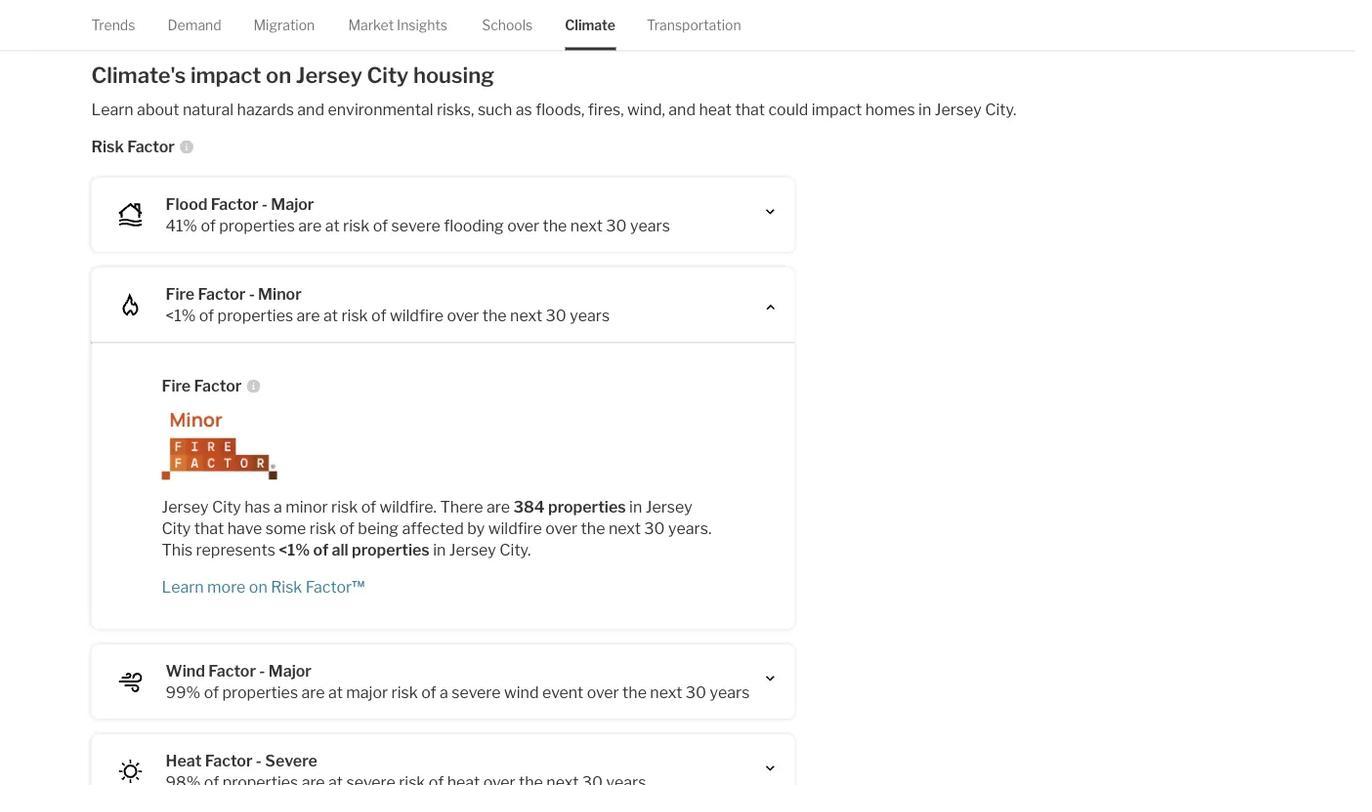 Task type: locate. For each thing, give the bounding box(es) containing it.
2 horizontal spatial years
[[710, 683, 750, 702]]

0 vertical spatial <1%
[[166, 306, 196, 325]]

1 vertical spatial a
[[440, 683, 448, 702]]

factor inside flood factor - major 41% of properties are at risk of severe flooding over the next 30 years
[[211, 194, 259, 213]]

1 vertical spatial learn
[[162, 577, 204, 596]]

wildfire
[[390, 306, 444, 325], [488, 519, 542, 538]]

the right event
[[623, 683, 647, 702]]

factor™
[[306, 577, 365, 596]]

market insights link
[[348, 0, 448, 50]]

0 vertical spatial wildfire
[[390, 306, 444, 325]]

jersey left city.
[[935, 99, 982, 118]]

0 vertical spatial that
[[735, 99, 765, 118]]

0 horizontal spatial years
[[570, 306, 610, 325]]

properties inside the "wind factor - major 99% of properties are at major        risk of a severe wind event over the next 30 years"
[[222, 683, 298, 702]]

risk
[[343, 216, 370, 235], [341, 306, 368, 325], [331, 497, 358, 516], [310, 519, 336, 538], [391, 683, 418, 702]]

1 horizontal spatial wildfire
[[488, 519, 542, 538]]

- right flood
[[262, 194, 268, 213]]

1 vertical spatial severe
[[452, 683, 501, 702]]

heat factor - severe
[[166, 751, 317, 770]]

this
[[162, 540, 193, 559]]

city up have
[[212, 497, 241, 516]]

severe left flooding
[[391, 216, 441, 235]]

market insights
[[348, 17, 448, 33]]

wind
[[166, 661, 205, 680]]

0 horizontal spatial risk
[[91, 137, 124, 156]]

a right major
[[440, 683, 448, 702]]

- inside "fire factor - minor <1% of properties are at risk of wildfire over the next 30 years"
[[249, 284, 255, 303]]

<1%
[[166, 306, 196, 325], [279, 540, 310, 559]]

- inside flood factor - major 41% of properties are at risk of severe flooding over the next 30 years
[[262, 194, 268, 213]]

severe left wind
[[452, 683, 501, 702]]

risk inside that have some risk of being affected by wildfire over the next 30 years. this represents
[[310, 519, 336, 538]]

over inside the "wind factor - major 99% of properties are at major        risk of a severe wind event over the next 30 years"
[[587, 683, 619, 702]]

properties inside "fire factor - minor <1% of properties are at risk of wildfire over the next 30 years"
[[218, 306, 293, 325]]

major up "minor"
[[271, 194, 314, 213]]

0 horizontal spatial wildfire
[[390, 306, 444, 325]]

0 vertical spatial fire
[[166, 284, 195, 303]]

at for of
[[328, 683, 343, 702]]

that right heat
[[735, 99, 765, 118]]

over down flooding
[[447, 306, 479, 325]]

0 vertical spatial major
[[271, 194, 314, 213]]

0 horizontal spatial severe
[[391, 216, 441, 235]]

30
[[606, 216, 627, 235], [546, 306, 567, 325], [644, 519, 665, 538], [686, 683, 707, 702]]

0 horizontal spatial learn
[[91, 99, 134, 118]]

0 vertical spatial severe
[[391, 216, 441, 235]]

climate link
[[565, 0, 616, 50]]

99%
[[166, 683, 201, 702]]

of
[[201, 216, 216, 235], [373, 216, 388, 235], [199, 306, 214, 325], [371, 306, 386, 325], [361, 497, 376, 516], [340, 519, 355, 538], [313, 540, 329, 559], [204, 683, 219, 702], [421, 683, 436, 702]]

city up environmental
[[367, 62, 409, 88]]

1 vertical spatial on
[[249, 577, 268, 596]]

risks,
[[437, 99, 474, 118]]

<1% down some at bottom
[[279, 540, 310, 559]]

are
[[298, 216, 322, 235], [297, 306, 320, 325], [487, 497, 510, 516], [302, 683, 325, 702]]

0 horizontal spatial that
[[194, 519, 224, 538]]

learn down this
[[162, 577, 204, 596]]

learn up risk factor
[[91, 99, 134, 118]]

2 and from the left
[[669, 99, 696, 118]]

wildfire.
[[380, 497, 437, 516]]

learn for learn about natural hazards and environmental risks, such as floods, fires, wind, and heat that      could impact homes in jersey city.
[[91, 99, 134, 118]]

are left major
[[302, 683, 325, 702]]

fire factor score logo image
[[162, 412, 725, 481]]

-
[[262, 194, 268, 213], [249, 284, 255, 303], [259, 661, 265, 680], [256, 751, 262, 770]]

climate's
[[91, 62, 186, 88]]

1 vertical spatial at
[[324, 306, 338, 325]]

are down "minor"
[[297, 306, 320, 325]]

at inside flood factor - major 41% of properties are at risk of severe flooding over the next 30 years
[[325, 216, 340, 235]]

risk
[[91, 137, 124, 156], [271, 577, 302, 596]]

the left the years.
[[581, 519, 605, 538]]

risk inside the "wind factor - major 99% of properties are at major        risk of a severe wind event over the next 30 years"
[[391, 683, 418, 702]]

fires,
[[588, 99, 624, 118]]

years
[[630, 216, 670, 235], [570, 306, 610, 325], [710, 683, 750, 702]]

1 horizontal spatial impact
[[812, 99, 862, 118]]

are left 384
[[487, 497, 510, 516]]

the right flooding
[[543, 216, 567, 235]]

city up this
[[162, 519, 191, 538]]

represents
[[196, 540, 275, 559]]

minor
[[258, 284, 302, 303]]

over right flooding
[[507, 216, 540, 235]]

are inside the "wind factor - major 99% of properties are at major        risk of a severe wind event over the next 30 years"
[[302, 683, 325, 702]]

fire inside "fire factor - minor <1% of properties are at risk of wildfire over the next 30 years"
[[166, 284, 195, 303]]

major inside flood factor - major 41% of properties are at risk of severe flooding over the next 30 years
[[271, 194, 314, 213]]

1 horizontal spatial risk
[[271, 577, 302, 596]]

schools
[[482, 17, 533, 33]]

1 vertical spatial in
[[629, 497, 642, 516]]

on
[[266, 62, 291, 88], [249, 577, 268, 596]]

at inside "fire factor - minor <1% of properties are at risk of wildfire over the next 30 years"
[[324, 306, 338, 325]]

city
[[367, 62, 409, 88], [212, 497, 241, 516], [162, 519, 191, 538], [500, 540, 528, 559]]

1 horizontal spatial in
[[629, 497, 642, 516]]

of inside that have some risk of being affected by wildfire over the next 30 years. this represents
[[340, 519, 355, 538]]

30 inside "fire factor - minor <1% of properties are at risk of wildfire over the next 30 years"
[[546, 306, 567, 325]]

over right event
[[587, 683, 619, 702]]

2 vertical spatial years
[[710, 683, 750, 702]]

1 vertical spatial years
[[570, 306, 610, 325]]

transportation link
[[647, 0, 741, 50]]

on up "hazards"
[[266, 62, 291, 88]]

wildfire inside that have some risk of being affected by wildfire over the next 30 years. this represents
[[488, 519, 542, 538]]

learn more on risk factor™ link
[[162, 576, 725, 598]]

city.
[[985, 99, 1017, 118]]

at for wildfire
[[324, 306, 338, 325]]

0 horizontal spatial <1%
[[166, 306, 196, 325]]

<1% of all properties in jersey city .
[[279, 540, 531, 559]]

major for risk
[[271, 194, 314, 213]]

0 horizontal spatial and
[[297, 99, 325, 118]]

0 vertical spatial at
[[325, 216, 340, 235]]

<1% up fire factor at the left of page
[[166, 306, 196, 325]]

on inside "link"
[[249, 577, 268, 596]]

impact up natural
[[190, 62, 261, 88]]

- left severe
[[256, 751, 262, 770]]

properties up "minor"
[[219, 216, 295, 235]]

and left heat
[[669, 99, 696, 118]]

fire for fire factor
[[162, 376, 191, 395]]

that inside that have some risk of being affected by wildfire over the next 30 years. this represents
[[194, 519, 224, 538]]

impact
[[190, 62, 261, 88], [812, 99, 862, 118]]

at inside the "wind factor - major 99% of properties are at major        risk of a severe wind event over the next 30 years"
[[328, 683, 343, 702]]

1 horizontal spatial a
[[440, 683, 448, 702]]

2 vertical spatial at
[[328, 683, 343, 702]]

climate's impact on jersey city housing
[[91, 62, 494, 88]]

homes
[[866, 99, 915, 118]]

hazards
[[237, 99, 294, 118]]

1 horizontal spatial years
[[630, 216, 670, 235]]

learn inside "link"
[[162, 577, 204, 596]]

major
[[271, 194, 314, 213], [269, 661, 312, 680]]

that
[[735, 99, 765, 118], [194, 519, 224, 538]]

impact right could
[[812, 99, 862, 118]]

major down learn more on risk factor™
[[269, 661, 312, 680]]

more
[[207, 577, 246, 596]]

major inside the "wind factor - major 99% of properties are at major        risk of a severe wind event over the next 30 years"
[[269, 661, 312, 680]]

next
[[571, 216, 603, 235], [510, 306, 542, 325], [609, 519, 641, 538], [650, 683, 683, 702]]

- left "minor"
[[249, 284, 255, 303]]

and down the climate's impact on jersey city housing
[[297, 99, 325, 118]]

properties for wind factor - major 99% of properties are at major        risk of a severe wind event over the next 30 years
[[222, 683, 298, 702]]

properties inside flood factor - major 41% of properties are at risk of severe flooding over the next 30 years
[[219, 216, 295, 235]]

1 horizontal spatial learn
[[162, 577, 204, 596]]

years.
[[669, 519, 712, 538]]

0 horizontal spatial in
[[433, 540, 446, 559]]

1 vertical spatial that
[[194, 519, 224, 538]]

- right "wind"
[[259, 661, 265, 680]]

jersey
[[296, 62, 362, 88], [935, 99, 982, 118], [162, 497, 209, 516], [646, 497, 693, 516], [449, 540, 496, 559]]

1 vertical spatial fire
[[162, 376, 191, 395]]

properties up the heat factor - severe
[[222, 683, 298, 702]]

risk left factor™
[[271, 577, 302, 596]]

risk down "climate's"
[[91, 137, 124, 156]]

1 horizontal spatial severe
[[452, 683, 501, 702]]

risk inside "fire factor - minor <1% of properties are at risk of wildfire over the next 30 years"
[[341, 306, 368, 325]]

a right has
[[274, 497, 282, 516]]

0 vertical spatial on
[[266, 62, 291, 88]]

learn
[[91, 99, 134, 118], [162, 577, 204, 596]]

on right the more at bottom left
[[249, 577, 268, 596]]

factor inside the "wind factor - major 99% of properties are at major        risk of a severe wind event over the next 30 years"
[[208, 661, 256, 680]]

- inside the "wind factor - major 99% of properties are at major        risk of a severe wind event over the next 30 years"
[[259, 661, 265, 680]]

1 vertical spatial wildfire
[[488, 519, 542, 538]]

the down flooding
[[483, 306, 507, 325]]

and
[[297, 99, 325, 118], [669, 99, 696, 118]]

1 vertical spatial risk
[[271, 577, 302, 596]]

factor
[[127, 137, 175, 156], [211, 194, 259, 213], [198, 284, 246, 303], [194, 376, 242, 395], [208, 661, 256, 680], [205, 751, 253, 770]]

0 vertical spatial in
[[919, 99, 932, 118]]

at
[[325, 216, 340, 235], [324, 306, 338, 325], [328, 683, 343, 702]]

1 horizontal spatial and
[[669, 99, 696, 118]]

jersey down by
[[449, 540, 496, 559]]

fire factor
[[162, 376, 242, 395]]

some
[[266, 519, 306, 538]]

properties down "minor"
[[218, 306, 293, 325]]

0 vertical spatial a
[[274, 497, 282, 516]]

jersey up the years.
[[646, 497, 693, 516]]

fire
[[166, 284, 195, 303], [162, 376, 191, 395]]

wildfire inside "fire factor - minor <1% of properties are at risk of wildfire over the next 30 years"
[[390, 306, 444, 325]]

severe
[[391, 216, 441, 235], [452, 683, 501, 702]]

0 vertical spatial impact
[[190, 62, 261, 88]]

a
[[274, 497, 282, 516], [440, 683, 448, 702]]

years inside "fire factor - minor <1% of properties are at risk of wildfire over the next 30 years"
[[570, 306, 610, 325]]

factor inside "fire factor - minor <1% of properties are at risk of wildfire over the next 30 years"
[[198, 284, 246, 303]]

properties for fire factor - minor <1% of properties are at risk of wildfire over the next 30 years
[[218, 306, 293, 325]]

<1% inside "fire factor - minor <1% of properties are at risk of wildfire over the next 30 years"
[[166, 306, 196, 325]]

0 vertical spatial years
[[630, 216, 670, 235]]

that up represents
[[194, 519, 224, 538]]

0 vertical spatial learn
[[91, 99, 134, 118]]

are up "minor"
[[298, 216, 322, 235]]

over right by
[[546, 519, 578, 538]]

properties
[[219, 216, 295, 235], [218, 306, 293, 325], [548, 497, 626, 516], [352, 540, 430, 559], [222, 683, 298, 702]]

1 vertical spatial major
[[269, 661, 312, 680]]

are inside "fire factor - minor <1% of properties are at risk of wildfire over the next 30 years"
[[297, 306, 320, 325]]

factor for fire factor - minor <1% of properties are at risk of wildfire over the next 30 years
[[198, 284, 246, 303]]

over
[[507, 216, 540, 235], [447, 306, 479, 325], [546, 519, 578, 538], [587, 683, 619, 702]]

in
[[919, 99, 932, 118], [629, 497, 642, 516], [433, 540, 446, 559]]

environmental
[[328, 99, 433, 118]]

are inside flood factor - major 41% of properties are at risk of severe flooding over the next 30 years
[[298, 216, 322, 235]]

1 vertical spatial <1%
[[279, 540, 310, 559]]



Task type: vqa. For each thing, say whether or not it's contained in the screenshot.
the Rates by loan type link
no



Task type: describe. For each thing, give the bounding box(es) containing it.
trends
[[91, 17, 135, 33]]

insights
[[397, 17, 448, 33]]

severe
[[265, 751, 317, 770]]

could
[[769, 99, 809, 118]]

has
[[245, 497, 270, 516]]

event
[[542, 683, 584, 702]]

next inside flood factor - major 41% of properties are at risk of severe flooding over the next 30 years
[[571, 216, 603, 235]]

heat
[[166, 751, 202, 770]]

being
[[358, 519, 399, 538]]

jersey up environmental
[[296, 62, 362, 88]]

.
[[528, 540, 531, 559]]

flooding
[[444, 216, 504, 235]]

41%
[[166, 216, 197, 235]]

384
[[514, 497, 545, 516]]

next inside the "wind factor - major 99% of properties are at major        risk of a severe wind event over the next 30 years"
[[650, 683, 683, 702]]

are for of
[[302, 683, 325, 702]]

wind factor - major 99% of properties are at major        risk of a severe wind event over the next 30 years
[[166, 661, 750, 702]]

on for impact
[[266, 62, 291, 88]]

learn about natural hazards and environmental risks, such as floods, fires, wind, and heat that      could impact homes in jersey city.
[[91, 99, 1017, 118]]

migration
[[254, 17, 315, 33]]

0 horizontal spatial impact
[[190, 62, 261, 88]]

30 inside the "wind factor - major 99% of properties are at major        risk of a severe wind event over the next 30 years"
[[686, 683, 707, 702]]

all
[[332, 540, 349, 559]]

at for severe
[[325, 216, 340, 235]]

over inside flood factor - major 41% of properties are at risk of severe flooding over the next 30 years
[[507, 216, 540, 235]]

properties for flood factor - major 41% of properties are at risk of severe flooding over the next 30 years
[[219, 216, 295, 235]]

1 horizontal spatial that
[[735, 99, 765, 118]]

factor for heat factor - severe
[[205, 751, 253, 770]]

learn more on risk factor™
[[162, 577, 365, 596]]

are for severe
[[298, 216, 322, 235]]

jersey up this
[[162, 497, 209, 516]]

factor for flood factor - major 41% of properties are at risk of severe flooding over the next 30 years
[[211, 194, 259, 213]]

jersey inside jersey city
[[646, 497, 693, 516]]

jersey city
[[162, 497, 693, 538]]

a inside the "wind factor - major 99% of properties are at major        risk of a severe wind event over the next 30 years"
[[440, 683, 448, 702]]

such
[[478, 99, 512, 118]]

0 horizontal spatial a
[[274, 497, 282, 516]]

there
[[440, 497, 483, 516]]

factor for wind factor - major 99% of properties are at major        risk of a severe wind event over the next 30 years
[[208, 661, 256, 680]]

over inside "fire factor - minor <1% of properties are at risk of wildfire over the next 30 years"
[[447, 306, 479, 325]]

the inside that have some risk of being affected by wildfire over the next 30 years. this represents
[[581, 519, 605, 538]]

severe inside the "wind factor - major 99% of properties are at major        risk of a severe wind event over the next 30 years"
[[452, 683, 501, 702]]

jersey city has a minor risk of wildfire. there are 384 properties in
[[162, 497, 646, 516]]

flood
[[166, 194, 208, 213]]

major for major
[[269, 661, 312, 680]]

over inside that have some risk of being affected by wildfire over the next 30 years. this represents
[[546, 519, 578, 538]]

transportation
[[647, 17, 741, 33]]

0 vertical spatial risk
[[91, 137, 124, 156]]

2 vertical spatial in
[[433, 540, 446, 559]]

that have some risk of being affected by wildfire over the next 30 years. this represents
[[162, 519, 712, 559]]

trends link
[[91, 0, 135, 50]]

city down 384
[[500, 540, 528, 559]]

the inside the "wind factor - major 99% of properties are at major        risk of a severe wind event over the next 30 years"
[[623, 683, 647, 702]]

fire for fire factor - minor <1% of properties are at risk of wildfire over the next 30 years
[[166, 284, 195, 303]]

30 inside that have some risk of being affected by wildfire over the next 30 years. this represents
[[644, 519, 665, 538]]

factor for fire factor
[[194, 376, 242, 395]]

the inside flood factor - major 41% of properties are at risk of severe flooding over the next 30 years
[[543, 216, 567, 235]]

major
[[346, 683, 388, 702]]

factor for risk factor
[[127, 137, 175, 156]]

affected
[[402, 519, 464, 538]]

wind
[[504, 683, 539, 702]]

on for more
[[249, 577, 268, 596]]

30 inside flood factor - major 41% of properties are at risk of severe flooding over the next 30 years
[[606, 216, 627, 235]]

demand link
[[168, 0, 222, 50]]

years inside the "wind factor - major 99% of properties are at major        risk of a severe wind event over the next 30 years"
[[710, 683, 750, 702]]

heat
[[699, 99, 732, 118]]

floods,
[[536, 99, 585, 118]]

risk inside learn more on risk factor™ "link"
[[271, 577, 302, 596]]

- for wind
[[259, 661, 265, 680]]

- for fire
[[249, 284, 255, 303]]

years inside flood factor - major 41% of properties are at risk of severe flooding over the next 30 years
[[630, 216, 670, 235]]

1 and from the left
[[297, 99, 325, 118]]

- for flood
[[262, 194, 268, 213]]

severe inside flood factor - major 41% of properties are at risk of severe flooding over the next 30 years
[[391, 216, 441, 235]]

housing
[[413, 62, 494, 88]]

demand
[[168, 17, 222, 33]]

market
[[348, 17, 394, 33]]

the inside "fire factor - minor <1% of properties are at risk of wildfire over the next 30 years"
[[483, 306, 507, 325]]

learn for learn more on risk factor™
[[162, 577, 204, 596]]

risk factor
[[91, 137, 175, 156]]

next inside "fire factor - minor <1% of properties are at risk of wildfire over the next 30 years"
[[510, 306, 542, 325]]

as
[[516, 99, 532, 118]]

fire factor - minor <1% of properties are at risk of wildfire over the next 30 years
[[166, 284, 610, 325]]

next inside that have some risk of being affected by wildfire over the next 30 years. this represents
[[609, 519, 641, 538]]

city inside jersey city
[[162, 519, 191, 538]]

1 vertical spatial impact
[[812, 99, 862, 118]]

2 horizontal spatial in
[[919, 99, 932, 118]]

risk inside flood factor - major 41% of properties are at risk of severe flooding over the next 30 years
[[343, 216, 370, 235]]

properties right 384
[[548, 497, 626, 516]]

minor
[[286, 497, 328, 516]]

migration link
[[254, 0, 315, 50]]

are for wildfire
[[297, 306, 320, 325]]

flood factor - major 41% of properties are at risk of severe flooding over the next 30 years
[[166, 194, 670, 235]]

wind,
[[627, 99, 665, 118]]

properties down being
[[352, 540, 430, 559]]

by
[[467, 519, 485, 538]]

climate
[[565, 17, 616, 33]]

natural
[[183, 99, 234, 118]]

about
[[137, 99, 179, 118]]

1 horizontal spatial <1%
[[279, 540, 310, 559]]

schools link
[[482, 0, 533, 50]]

have
[[227, 519, 262, 538]]



